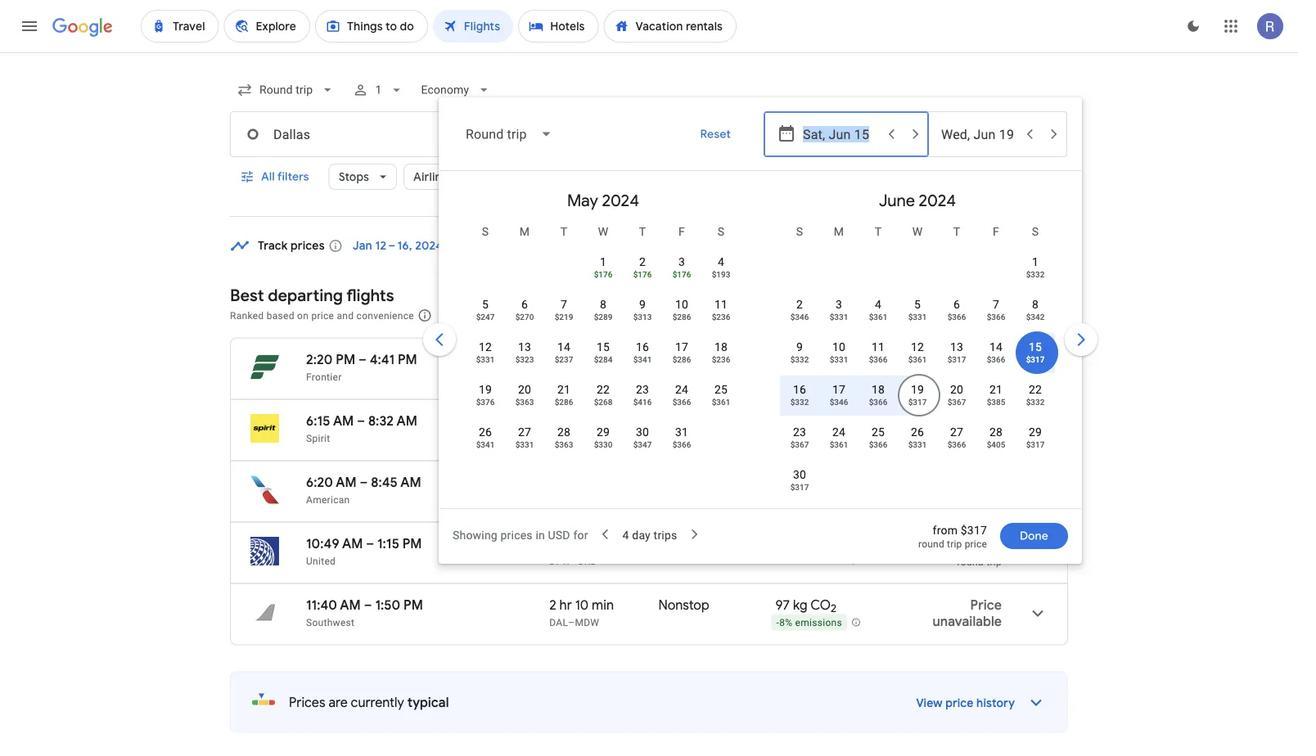Task type: describe. For each thing, give the bounding box(es) containing it.
june 2024 row group
[[761, 178, 1075, 506]]

2024 inside find the best price region
[[415, 239, 443, 253]]

, 332 us dollars element for 22
[[1026, 397, 1045, 407]]

17 $286
[[673, 340, 691, 364]]

done
[[1020, 529, 1049, 544]]

date
[[876, 237, 902, 252]]

+11% emissions button
[[766, 536, 858, 570]]

2 fees from the left
[[781, 310, 801, 321]]

$331 for 3
[[830, 312, 848, 322]]

21 for 21 $385
[[990, 383, 1003, 396]]

prices are currently typical
[[289, 694, 449, 711]]

$237
[[555, 355, 573, 364]]

4 $361
[[869, 298, 888, 322]]

connecting airports
[[816, 169, 925, 184]]

, 366 us dollars element for 7
[[987, 312, 1006, 322]]

10:49
[[306, 535, 339, 552]]

total duration 2 hr 26 min. element
[[550, 535, 656, 555]]

13 $317
[[948, 340, 966, 364]]

– inside 11:40 am – 1:50 pm southwest
[[364, 597, 372, 614]]

9 $332
[[791, 340, 809, 364]]

5 for 5 $247
[[482, 298, 489, 311]]

4 for 4 day trips
[[623, 529, 629, 542]]

$366 for 14
[[987, 355, 1006, 364]]

sat, jun 1 element
[[1032, 254, 1039, 270]]

$361 for 25
[[712, 397, 731, 407]]

min for 2 hr 26 min dfw – ord
[[593, 535, 615, 552]]

fri, may 3 element
[[679, 254, 685, 270]]

bag fees button
[[761, 310, 801, 321]]

m for june 2024
[[834, 225, 844, 238]]

1 $332
[[1026, 255, 1045, 279]]

– inside 2 hr 17 min dfw – ord
[[571, 433, 577, 444]]

2 $346
[[791, 298, 809, 322]]

leaves dallas/fort worth international airport at 6:15 am on friday, january 12 and arrives at o'hare international airport at 8:32 am on friday, january 12. element
[[306, 413, 417, 429]]

, 346 us dollars element for 2
[[791, 312, 809, 322]]

emissions inside +11% emissions popup button
[[798, 555, 845, 567]]

trip for $138
[[987, 434, 1002, 445]]

1 $176
[[594, 255, 613, 279]]

4:41
[[370, 351, 395, 368]]

in
[[536, 529, 545, 542]]

1 t from the left
[[561, 225, 568, 238]]

wed, jun 26 element
[[911, 424, 924, 440]]

kg inside "kg co 2"
[[789, 351, 803, 368]]

Return text field
[[942, 112, 1017, 156]]

fri, may 17 element
[[675, 339, 689, 355]]

$138
[[974, 413, 1002, 429]]

30 $347
[[633, 425, 652, 449]]

$346 for 17
[[830, 397, 848, 407]]

price for price
[[569, 169, 597, 184]]

, 323 us dollars element
[[515, 355, 534, 364]]

Departure time: 2:20 PM. text field
[[306, 351, 355, 368]]

sun, may 26 element
[[479, 424, 492, 440]]

, 317 us dollars element for 15
[[1026, 355, 1045, 364]]

, 237 us dollars element
[[555, 355, 573, 364]]

$289
[[594, 312, 613, 322]]

22 $332
[[1026, 383, 1045, 407]]

sun, jun 30 element
[[793, 467, 806, 483]]

19 for 19 $317
[[911, 383, 924, 396]]

row containing 9
[[780, 332, 1055, 378]]

leaves dallas/fort worth international airport at 6:20 am on friday, january 12 and arrives at o'hare international airport at 8:45 am on friday, january 12. element
[[306, 474, 421, 491]]

$366 for 7
[[987, 312, 1006, 322]]

prices for track
[[291, 239, 325, 253]]

26 for 26 $331
[[911, 425, 924, 439]]

23 $367
[[791, 425, 809, 449]]

thu, may 23 element
[[636, 382, 649, 398]]

$367 for 20
[[948, 397, 966, 407]]

, 347 us dollars element
[[633, 440, 652, 449]]

7 $366
[[987, 298, 1006, 322]]

price inside from $317 round trip price
[[965, 539, 987, 550]]

2 inside "kg co 2"
[[827, 356, 833, 370]]

2 inside 84 kg co 2 -21% emissions
[[827, 418, 833, 432]]

$332 for 22
[[1026, 397, 1045, 407]]

by:
[[1026, 308, 1042, 323]]

round inside from $317 round trip price
[[919, 539, 945, 550]]

trip inside from $317 round trip price
[[947, 539, 962, 550]]

1 s from the left
[[482, 225, 489, 238]]

$176 for 2
[[633, 269, 652, 279]]

trip for $58
[[987, 372, 1002, 384]]

sort by:
[[1000, 308, 1042, 323]]

15 for 15 $317
[[1029, 340, 1042, 354]]

sun, may 19 element
[[479, 382, 492, 398]]

Return text field
[[942, 112, 1017, 156]]

nonstop flight. element for 84
[[656, 413, 707, 432]]

flight details. leaves dallas/fort worth international airport at 10:49 am on friday, january 12 and arrives at o'hare international airport at 1:15 pm on friday, january 12. image
[[1018, 533, 1058, 572]]

may 2024
[[567, 190, 639, 211]]

$341 for 26
[[476, 440, 495, 449]]

22 $268
[[594, 383, 613, 407]]

fri, may 24 element
[[675, 382, 689, 398]]

$286 for 10
[[673, 312, 691, 322]]

6:15
[[306, 413, 330, 429]]

change appearance image
[[1174, 7, 1213, 46]]

emissions button
[[708, 164, 799, 190]]

nonstop flight. element right the day
[[656, 535, 707, 555]]

am for 8:45
[[336, 474, 357, 491]]

Arrival time: 4:41 PM. text field
[[370, 351, 417, 368]]

connecting airports button
[[806, 164, 953, 190]]

30 for 30 $347
[[636, 425, 649, 439]]

7 $219
[[555, 298, 573, 322]]

2 t from the left
[[639, 225, 646, 238]]

avg
[[771, 494, 788, 505]]

unavailable
[[933, 613, 1002, 630]]

4 s from the left
[[1032, 225, 1039, 238]]

previous image
[[420, 320, 459, 359]]

84
[[771, 413, 786, 429]]

mon, jun 10 element
[[833, 339, 846, 355]]

fri, jun 28 element
[[990, 424, 1003, 440]]

row containing 12
[[466, 332, 741, 378]]

22 for 22 $268
[[597, 383, 610, 396]]

- inside 84 kg co 2 -21% emissions
[[772, 433, 775, 445]]

tue, jun 18 element
[[872, 382, 885, 398]]

16 for 16 $332
[[793, 383, 806, 396]]

ranked based on price and convenience
[[230, 310, 414, 321]]

20 $367
[[948, 383, 966, 407]]

$416
[[633, 397, 652, 407]]

2 $176
[[633, 255, 652, 279]]

mon, may 20 element
[[518, 382, 531, 398]]

5 $331
[[908, 298, 927, 322]]

history
[[977, 696, 1015, 711]]

10 inside 2 hr 10 min dal – mdw
[[575, 597, 589, 614]]

4 $193
[[712, 255, 731, 279]]

0 horizontal spatial for
[[573, 529, 588, 542]]

29 $317
[[1026, 425, 1045, 449]]

required
[[509, 310, 547, 321]]

, 361 us dollars element for 12
[[908, 355, 927, 364]]

1 for 1 $176
[[600, 255, 607, 269]]

, 270 us dollars element
[[515, 312, 534, 322]]

31
[[675, 425, 689, 439]]

mon, jun 24 element
[[833, 424, 846, 440]]

$366 for 18
[[869, 397, 888, 407]]

20 for 20 $367
[[950, 383, 964, 396]]

view
[[916, 696, 943, 711]]

connecting
[[816, 169, 879, 184]]

14 $366
[[987, 340, 1006, 364]]

all
[[261, 169, 275, 184]]

2:20 pm – 4:41 pm frontier
[[306, 351, 417, 383]]

11 for 11 $366
[[872, 340, 885, 354]]

wed, may 29 element
[[597, 424, 610, 440]]

row containing 23
[[780, 417, 1055, 463]]

departure text field for return text field
[[803, 112, 878, 156]]

mon, may 13 element
[[518, 339, 531, 355]]

$317 for 19
[[908, 397, 927, 407]]

0 vertical spatial price
[[311, 310, 334, 321]]

include
[[473, 310, 507, 321]]

, 286 us dollars element for 10
[[673, 312, 691, 322]]

, 219 us dollars element
[[555, 312, 573, 322]]

emissions inside 108 kg co avg emissions
[[791, 494, 838, 505]]

tue, may 7 element
[[561, 296, 567, 313]]

co inside "kg co 2"
[[806, 351, 827, 368]]

$317 for 30
[[791, 482, 809, 492]]

Arrival time: 8:32 AM. text field
[[368, 413, 417, 429]]

$331 for 5
[[908, 312, 927, 322]]

13 $323
[[515, 340, 534, 364]]

97 kg co 2
[[776, 597, 837, 616]]

16 $332
[[791, 383, 809, 407]]

prices for prices are currently typical
[[289, 694, 326, 711]]

leaves dallas/fort worth international airport at 2:20 pm on friday, january 12 and arrives at chicago midway international airport at 4:41 pm on friday, january 12. element
[[306, 351, 417, 368]]

mon, jun 3 element
[[836, 296, 842, 313]]

, 247 us dollars element
[[476, 312, 495, 322]]

4 t from the left
[[954, 225, 961, 238]]

29 $330
[[594, 425, 613, 449]]

$317 for 13
[[948, 355, 966, 364]]

sat, may 4 element
[[718, 254, 725, 270]]

departing
[[268, 285, 343, 306]]

Arrival time: 1:15 PM. text field
[[377, 535, 422, 552]]

$330
[[594, 440, 613, 449]]

$331 for 26
[[908, 440, 927, 449]]

26 $331
[[908, 425, 927, 449]]

tue, may 28 element
[[557, 424, 571, 440]]

, 366 us dollars element for 27
[[948, 440, 966, 449]]

21 $385
[[987, 383, 1006, 407]]

sun, jun 23 element
[[793, 424, 806, 440]]

22 for 22 $332
[[1029, 383, 1042, 396]]

fri, may 10 element
[[675, 296, 689, 313]]

thu, jun 27 element
[[950, 424, 964, 440]]

typical
[[407, 694, 449, 711]]

, 405 us dollars element
[[987, 440, 1006, 449]]

1 21% from the top
[[774, 372, 793, 383]]

f for june 2024
[[993, 225, 1000, 238]]

, 332 us dollars element for 1
[[1026, 269, 1045, 279]]

sun, jun 2 element
[[797, 296, 803, 313]]

prices include required taxes + fees for 1 adult. optional charges and bag fees may apply. passenger assistance
[[442, 310, 956, 321]]

from
[[933, 524, 958, 537]]

prices for showing
[[501, 529, 533, 542]]

sat, jun 29 element
[[1029, 424, 1042, 440]]

10 $331
[[830, 340, 848, 364]]

track prices
[[258, 239, 325, 253]]

thu, may 9 element
[[639, 296, 646, 313]]

26 for 26 $341
[[479, 425, 492, 439]]

3 for 3 $331
[[836, 298, 842, 311]]

- for 97
[[777, 617, 780, 629]]

bags button
[[489, 164, 553, 190]]

– inside the 6:20 am – 8:45 am american
[[360, 474, 368, 491]]

thu, jun 6 element
[[954, 296, 960, 313]]

Arrival time: 8:45 AM. text field
[[371, 474, 421, 491]]

29 for 29 $317
[[1029, 425, 1042, 439]]

8 $342
[[1026, 298, 1045, 322]]

hr for 21
[[560, 351, 572, 368]]

grid containing may 2024
[[446, 178, 1075, 518]]

2 s from the left
[[718, 225, 725, 238]]

– inside 10:49 am – 1:15 pm united
[[366, 535, 374, 552]]

, 331 us dollars element for 3
[[830, 312, 848, 322]]

passenger assistance button
[[855, 310, 956, 321]]

loading results progress bar
[[0, 52, 1298, 56]]

, 366 us dollars element for 18
[[869, 397, 888, 407]]

wed, jun 19, return date. element
[[911, 382, 924, 398]]

198 US dollars text field
[[974, 535, 1002, 552]]

day
[[632, 529, 651, 542]]

assistance
[[906, 310, 956, 321]]

$363 for 20
[[515, 397, 534, 407]]

$176 for 1
[[594, 269, 613, 279]]

$367 for 23
[[791, 440, 809, 449]]

$342
[[1026, 312, 1045, 322]]

learn more about tracked prices image
[[328, 239, 343, 253]]

swap origin and destination. image
[[481, 124, 500, 144]]

+
[[577, 310, 583, 321]]

american
[[306, 494, 350, 506]]

best departing flights
[[230, 285, 394, 306]]

, 366 us dollars element for 31
[[673, 440, 691, 449]]

sun, jun 16 element
[[793, 382, 806, 398]]

-21% emissions
[[772, 372, 843, 383]]

– inside 2 hr 10 min dal – mdw
[[568, 617, 575, 628]]

12 – 16,
[[375, 239, 412, 253]]

find the best price region
[[230, 230, 1068, 273]]

wed, may 15 element
[[597, 339, 610, 355]]

25 for 25 $366
[[872, 425, 885, 439]]

price unavailable
[[933, 597, 1002, 630]]

2 for 2 hr 10 min dal – mdw
[[550, 597, 557, 614]]

$366 for 31
[[673, 440, 691, 449]]

optional
[[661, 310, 700, 321]]

wed, may 22 element
[[597, 382, 610, 398]]

23 for 23 $416
[[636, 383, 649, 396]]

30 for 30 $317
[[793, 468, 806, 481]]

, 361 us dollars element for 25
[[712, 397, 731, 407]]

tue, may 21 element
[[557, 382, 571, 398]]

round for $138
[[958, 434, 984, 445]]

emissions inside 84 kg co 2 -21% emissions
[[796, 433, 843, 445]]

trips
[[654, 529, 677, 542]]

108 kg co avg emissions
[[771, 474, 838, 505]]

21 inside best departing flights main content
[[575, 351, 587, 368]]

8 for 8 $289
[[600, 298, 607, 311]]

, 366 us dollars element for 6
[[948, 312, 966, 322]]

, 331 us dollars element for 5
[[908, 312, 927, 322]]

2 inside 97 kg co 2
[[831, 602, 837, 616]]

26 inside 2 hr 26 min dfw – ord
[[575, 535, 590, 552]]

pm for 4:41
[[398, 351, 417, 368]]

7 for 7 $219
[[561, 298, 567, 311]]

25 $366
[[869, 425, 888, 449]]

2 and from the left
[[742, 310, 759, 321]]

sun, may 12 element
[[479, 339, 492, 355]]

co for 108
[[812, 474, 833, 491]]

1:15
[[377, 535, 399, 552]]

1 inside best departing flights main content
[[624, 310, 630, 321]]

wed, may 1 element
[[600, 254, 607, 270]]

17 inside 2 hr 17 min dfw – ord
[[575, 413, 587, 429]]

flight details. leaves dallas love field at 11:40 am on friday, january 12 and arrives at chicago midway international airport at 1:50 pm on friday, january 12. image
[[1018, 594, 1058, 633]]

fri, may 31 element
[[675, 424, 689, 440]]

$332 for 9
[[791, 355, 809, 364]]

108
[[771, 474, 792, 491]]

, 341 us dollars element for 16
[[633, 355, 652, 364]]

7 for 7 $366
[[993, 298, 1000, 311]]

round for $58
[[958, 372, 984, 384]]

passenger
[[855, 310, 904, 321]]

, 317 us dollars element for 29
[[1026, 440, 1045, 449]]

9 $313
[[633, 298, 652, 322]]

$385
[[987, 397, 1006, 407]]



Task type: vqa. For each thing, say whether or not it's contained in the screenshot.
12 within the 12 $331
yes



Task type: locate. For each thing, give the bounding box(es) containing it.
tue, jun 11 element
[[872, 339, 885, 355]]

23 right 84
[[793, 425, 806, 439]]

None field
[[230, 75, 342, 105], [415, 75, 499, 105], [453, 115, 566, 154], [230, 75, 342, 105], [415, 75, 499, 105], [453, 115, 566, 154]]

currently
[[351, 694, 404, 711]]

, 193 us dollars element
[[712, 269, 731, 279]]

prices inside find the best price region
[[291, 239, 325, 253]]

am right 8:45
[[401, 474, 421, 491]]

, 366 us dollars element for 11
[[869, 355, 888, 364]]

sat, may 18 element
[[715, 339, 728, 355]]

, 363 us dollars element
[[515, 397, 534, 407], [555, 440, 573, 449]]

$366 right this price for this flight doesn't include overhead bin access. if you need a carry-on bag, use the bags filter to update prices. icon
[[987, 355, 1006, 364]]

wed, jun 12 element
[[911, 339, 924, 355]]

138 US dollars text field
[[974, 413, 1002, 429]]

ord inside 2 hr 26 min dfw – ord
[[577, 555, 597, 567]]

for inside best departing flights main content
[[608, 310, 621, 321]]

1 6 from the left
[[521, 298, 528, 311]]

1 19 from the left
[[479, 383, 492, 396]]

1 vertical spatial 23
[[793, 425, 806, 439]]

2 vertical spatial price
[[946, 696, 974, 711]]

15 $317
[[1026, 340, 1045, 364]]

9 up -21% emissions
[[797, 340, 803, 354]]

, 330 us dollars element
[[594, 440, 613, 449]]

7 up $219
[[561, 298, 567, 311]]

nonstop flight. element
[[656, 351, 707, 370], [656, 413, 707, 432], [656, 535, 707, 555], [659, 597, 709, 616]]

1 and from the left
[[337, 310, 354, 321]]

0 horizontal spatial 30
[[636, 425, 649, 439]]

20 inside the 20 $363
[[518, 383, 531, 396]]

2 vertical spatial -
[[777, 617, 780, 629]]

29 for 29 $330
[[597, 425, 610, 439]]

1 horizontal spatial $341
[[633, 355, 652, 364]]

1 vertical spatial $286
[[673, 355, 691, 364]]

12 inside 12 $331
[[479, 340, 492, 354]]

1 , 236 us dollars element from the top
[[712, 312, 731, 322]]

1 vertical spatial 10
[[833, 340, 846, 354]]

1 5 from the left
[[482, 298, 489, 311]]

price for price unavailable
[[971, 597, 1002, 614]]

, 361 us dollars element
[[869, 312, 888, 322], [908, 355, 927, 364], [712, 397, 731, 407], [830, 440, 848, 449]]

2024 inside row group
[[602, 190, 639, 211]]

nonstop for kg co
[[656, 351, 707, 368]]

round trip
[[958, 372, 1002, 384], [958, 434, 1002, 445], [958, 556, 1002, 568]]

0 vertical spatial , 346 us dollars element
[[791, 312, 809, 322]]

round for $198
[[958, 556, 984, 568]]

$367 up sun, jun 30 element
[[791, 440, 809, 449]]

, 366 us dollars element up tue, jun 18 element
[[869, 355, 888, 364]]

pm for 1:50
[[404, 597, 423, 614]]

$366 for 27
[[948, 440, 966, 449]]

2 29 from the left
[[1029, 425, 1042, 439]]

row containing 5
[[466, 289, 741, 336]]

0 vertical spatial 18
[[715, 340, 728, 354]]

$341 for 16
[[633, 355, 652, 364]]

3 $176 from the left
[[673, 269, 691, 279]]

round down $198
[[958, 556, 984, 568]]

1 horizontal spatial w
[[913, 225, 923, 238]]

1 inside popup button
[[375, 83, 382, 97]]

None text field
[[230, 111, 487, 157]]

11 $236
[[712, 298, 731, 322]]

kg for 84
[[789, 413, 803, 429]]

view price history image
[[1017, 683, 1056, 723]]

, 317 us dollars element for 30
[[791, 482, 809, 492]]

21 for 21 $286
[[557, 383, 571, 396]]

8 for 8 $342
[[1032, 298, 1039, 311]]

$346 for 2
[[791, 312, 809, 322]]

0 horizontal spatial $363
[[515, 397, 534, 407]]

23 inside 23 $367
[[793, 425, 806, 439]]

w inside may 2024 row group
[[598, 225, 609, 238]]

24 $361
[[830, 425, 848, 449]]

co up -8% emissions
[[811, 597, 831, 614]]

0 horizontal spatial 3
[[679, 255, 685, 269]]

2 for 2 $346
[[797, 298, 803, 311]]

leaves dallas love field at 11:40 am on friday, january 12 and arrives at chicago midway international airport at 1:50 pm on friday, january 12. element
[[306, 597, 423, 614]]

2 5 from the left
[[914, 298, 921, 311]]

sort by: button
[[993, 300, 1068, 330]]

25 down 18 $236
[[715, 383, 728, 396]]

0 horizontal spatial 29
[[597, 425, 610, 439]]

3 inside "3 $176"
[[679, 255, 685, 269]]

dal
[[550, 617, 568, 628]]

fri, jun 21 element
[[990, 382, 1003, 398]]

$361 right 23 $367
[[830, 440, 848, 449]]

, 331 us dollars element for 10
[[830, 355, 848, 364]]

1 vertical spatial , 367 us dollars element
[[791, 440, 809, 449]]

Departure time: 11:40 AM. text field
[[306, 597, 361, 614]]

7 left the sort
[[993, 298, 1000, 311]]

15 up the $284
[[597, 340, 610, 354]]

any
[[514, 239, 536, 253]]

0 vertical spatial $363
[[515, 397, 534, 407]]

nonstop flight. element up fri, may 24 element
[[656, 351, 707, 370]]

dfw inside 2 hr 26 min dfw – ord
[[550, 555, 571, 567]]

11 inside 11 $236
[[715, 298, 728, 311]]

27
[[518, 425, 531, 439], [950, 425, 964, 439]]

27 inside 27 $331
[[518, 425, 531, 439]]

2 round trip from the top
[[958, 434, 1002, 445]]

24 inside 24 $361
[[833, 425, 846, 439]]

ord for 26
[[577, 555, 597, 567]]

for right usd
[[573, 529, 588, 542]]

– inside "2:20 pm – 4:41 pm frontier"
[[359, 351, 367, 368]]

3 hr from the top
[[560, 535, 572, 552]]

hr
[[560, 351, 572, 368], [560, 413, 572, 429], [560, 535, 572, 552], [560, 597, 572, 614]]

1 horizontal spatial , 341 us dollars element
[[633, 355, 652, 364]]

row containing 16
[[780, 374, 1055, 421]]

19
[[479, 383, 492, 396], [911, 383, 924, 396]]

, 367 us dollars element for 23
[[791, 440, 809, 449]]

nonstop right the day
[[656, 535, 707, 552]]

2 f from the left
[[993, 225, 1000, 238]]

$366 left $405
[[948, 440, 966, 449]]

this price for this flight doesn't include overhead bin access. if you need a carry-on bag, use the bags filter to update prices. image
[[960, 349, 980, 369]]

0 vertical spatial , 236 us dollars element
[[712, 312, 731, 322]]

$366 up thu, jun 13 element
[[948, 312, 966, 322]]

hr inside total duration 2 hr 21 min. element
[[560, 351, 572, 368]]

1 m from the left
[[520, 225, 530, 238]]

2 7 from the left
[[993, 298, 1000, 311]]

18 for 18 $236
[[715, 340, 728, 354]]

2 inside 2 $176
[[639, 255, 646, 269]]

filters
[[277, 169, 309, 184]]

, 317 us dollars element for 13
[[948, 355, 966, 364]]

2 ord from the top
[[577, 555, 597, 567]]

fri, jun 7 element
[[993, 296, 1000, 313]]

19 inside 19 $317
[[911, 383, 924, 396]]

, 367 us dollars element
[[948, 397, 966, 407], [791, 440, 809, 449]]

28 $405
[[987, 425, 1006, 449]]

2 inside 2 hr 26 min dfw – ord
[[550, 535, 557, 552]]

9 for 9 $313
[[639, 298, 646, 311]]

$361 for 24
[[830, 440, 848, 449]]

$331
[[830, 312, 848, 322], [908, 312, 927, 322], [476, 355, 495, 364], [830, 355, 848, 364], [515, 440, 534, 449], [908, 440, 927, 449]]

2 6 from the left
[[954, 298, 960, 311]]

pm inside 11:40 am – 1:50 pm southwest
[[404, 597, 423, 614]]

, 331 us dollars element
[[830, 312, 848, 322], [908, 312, 927, 322], [476, 355, 495, 364], [830, 355, 848, 364], [515, 440, 534, 449], [908, 440, 927, 449]]

8 inside 8 $342
[[1032, 298, 1039, 311]]

, 268 us dollars element
[[594, 397, 613, 407]]

departure text field for return text box
[[803, 112, 878, 156]]

$366 for 6
[[948, 312, 966, 322]]

2 vertical spatial 17
[[575, 413, 587, 429]]

1 vertical spatial 4
[[875, 298, 882, 311]]

trip for $198
[[987, 556, 1002, 568]]

this price for this flight doesn't include overhead bin access. if you need a carry-on bag, use the bags filter to update prices. image down 20 $367
[[955, 411, 974, 430]]

nonstop for 97
[[659, 597, 709, 614]]

2 for 2 hr 21 min
[[550, 351, 557, 368]]

1 round trip from the top
[[958, 372, 1002, 384]]

2 19 from the left
[[911, 383, 924, 396]]

s up sat, may 4 element
[[718, 225, 725, 238]]

1 horizontal spatial prices
[[501, 529, 533, 542]]

21 inside 21 $286
[[557, 383, 571, 396]]

mon, may 27 element
[[518, 424, 531, 440]]

fri, jun 14 element
[[990, 339, 1003, 355]]

, 342 us dollars element
[[1026, 312, 1045, 322]]

14 inside 14 $237
[[557, 340, 571, 354]]

23 up , 416 us dollars element
[[636, 383, 649, 396]]

1 vertical spatial ord
[[577, 555, 597, 567]]

0 vertical spatial 30
[[636, 425, 649, 439]]

price left "flight details. leaves dallas love field at 11:40 am on friday, january 12 and arrives at chicago midway international airport at 1:50 pm on friday, january 12." icon
[[971, 597, 1002, 614]]

airlines button
[[404, 157, 482, 196]]

am right 8:32
[[397, 413, 417, 429]]

26 inside '26 $341'
[[479, 425, 492, 439]]

grid
[[905, 237, 927, 252]]

, 376 us dollars element
[[476, 397, 495, 407]]

15 inside 15 $317
[[1029, 340, 1042, 354]]

$366 for 11
[[869, 355, 888, 364]]

13 for 13 $317
[[950, 340, 964, 354]]

thu, jun 13 element
[[950, 339, 964, 355]]

17
[[675, 340, 689, 354], [833, 383, 846, 396], [575, 413, 587, 429]]

0 horizontal spatial 18
[[715, 340, 728, 354]]

5 $247
[[476, 298, 495, 322]]

round trip for $58
[[958, 372, 1002, 384]]

times
[[641, 169, 673, 184]]

best departing flights main content
[[230, 230, 1068, 743]]

26
[[479, 425, 492, 439], [911, 425, 924, 439], [575, 535, 590, 552]]

emissions
[[718, 169, 771, 184]]

, 346 us dollars element up the mon, jun 24 element
[[830, 397, 848, 407]]

$268
[[594, 397, 613, 407]]

2 27 from the left
[[950, 425, 964, 439]]

m inside june 2024 row group
[[834, 225, 844, 238]]

$286 up fri, may 24 element
[[673, 355, 691, 364]]

s
[[482, 225, 489, 238], [718, 225, 725, 238], [796, 225, 803, 238], [1032, 225, 1039, 238]]

21 $286
[[555, 383, 573, 407]]

$346
[[791, 312, 809, 322], [830, 397, 848, 407]]

may
[[567, 190, 598, 211]]

1 horizontal spatial 20
[[950, 383, 964, 396]]

$247
[[476, 312, 495, 322]]

1 15 from the left
[[597, 340, 610, 354]]

1 horizontal spatial for
[[608, 310, 621, 321]]

$361 inside may 2024 row group
[[712, 397, 731, 407]]

$361 up the wed, jun 19, return date. element
[[908, 355, 927, 364]]

1 horizontal spatial 13
[[950, 340, 964, 354]]

19 up $376
[[479, 383, 492, 396]]

9 for 9 $332
[[797, 340, 803, 354]]

, 332 us dollars element up sat, jun 8 element at the right top of page
[[1026, 269, 1045, 279]]

14 for 14 $237
[[557, 340, 571, 354]]

leaves dallas/fort worth international airport at 10:49 am on friday, january 12 and arrives at o'hare international airport at 1:15 pm on friday, january 12. element
[[306, 535, 422, 552]]

1 horizontal spatial $367
[[948, 397, 966, 407]]

1 22 from the left
[[597, 383, 610, 396]]

1 28 from the left
[[557, 425, 571, 439]]

24 inside the "24 $366"
[[675, 383, 689, 396]]

21% inside 84 kg co 2 -21% emissions
[[774, 433, 793, 445]]

1 horizontal spatial 10
[[675, 298, 689, 311]]

kg up -21% emissions
[[789, 351, 803, 368]]

0 vertical spatial $341
[[633, 355, 652, 364]]

0 horizontal spatial $341
[[476, 440, 495, 449]]

0 vertical spatial 23
[[636, 383, 649, 396]]

sun, jun 9 element
[[797, 339, 803, 355]]

, 366 us dollars element for 25
[[869, 440, 888, 449]]

total duration 2 hr 10 min. element
[[550, 597, 659, 616]]

0 horizontal spatial , 341 us dollars element
[[476, 440, 495, 449]]

30 inside 30 $347
[[636, 425, 649, 439]]

12 down $247
[[479, 340, 492, 354]]

kg inside 97 kg co 2
[[793, 597, 808, 614]]

stops
[[339, 169, 369, 184]]

hr inside 2 hr 26 min dfw – ord
[[560, 535, 572, 552]]

2024 inside row group
[[919, 190, 956, 211]]

2 21% from the top
[[774, 433, 793, 445]]

0 horizontal spatial prices
[[291, 239, 325, 253]]

am up american
[[336, 474, 357, 491]]

16 inside the 16 $341
[[636, 340, 649, 354]]

None search field
[[230, 70, 1101, 564]]

9 inside 9 $313
[[639, 298, 646, 311]]

dfw
[[550, 433, 571, 444], [550, 555, 571, 567]]

, 346 us dollars element right bag
[[791, 312, 809, 322]]

am inside 11:40 am – 1:50 pm southwest
[[340, 597, 361, 614]]

thu, may 16 element
[[636, 339, 649, 355]]

ord
[[577, 433, 597, 444], [577, 555, 597, 567]]

Departure time: 6:15 AM. text field
[[306, 413, 354, 429]]

2 inside 2 hr 17 min dfw – ord
[[550, 413, 557, 429]]

14 up , 237 us dollars element
[[557, 340, 571, 354]]

1 fees from the left
[[586, 310, 606, 321]]

8 inside 8 $289
[[600, 298, 607, 311]]

25 for 25 $361
[[715, 383, 728, 396]]

$176
[[594, 269, 613, 279], [633, 269, 652, 279], [673, 269, 691, 279]]

2 $176 from the left
[[633, 269, 652, 279]]

may 2024 row group
[[446, 178, 761, 502]]

0 horizontal spatial 21
[[557, 383, 571, 396]]

12 $331
[[476, 340, 495, 364]]

28 inside 28 $363
[[557, 425, 571, 439]]

$286 for 21
[[555, 397, 573, 407]]

0 horizontal spatial and
[[337, 310, 354, 321]]

, 286 us dollars element for 17
[[673, 355, 691, 364]]

10
[[675, 298, 689, 311], [833, 340, 846, 354], [575, 597, 589, 614]]

27 inside 27 $366
[[950, 425, 964, 439]]

3 inside 3 $331
[[836, 298, 842, 311]]

wed, jun 5 element
[[914, 296, 921, 313]]

m left date
[[834, 225, 844, 238]]

0 vertical spatial 24
[[675, 383, 689, 396]]

1 horizontal spatial 25
[[872, 425, 885, 439]]

2 inside 2 hr 10 min dal – mdw
[[550, 597, 557, 614]]

, 236 us dollars element
[[712, 312, 731, 322], [712, 355, 731, 364]]

4 inside 4 $361
[[875, 298, 882, 311]]

1 horizontal spatial 8
[[1032, 298, 1039, 311]]

price inside price unavailable
[[971, 597, 1002, 614]]

11 down '$193'
[[715, 298, 728, 311]]

price button
[[559, 164, 625, 190]]

w up wed, may 1 element
[[598, 225, 609, 238]]

, 332 us dollars element
[[1026, 269, 1045, 279], [791, 355, 809, 364], [791, 397, 809, 407], [1026, 397, 1045, 407]]

0 horizontal spatial 19
[[479, 383, 492, 396]]

row containing 19
[[466, 374, 741, 421]]

21 inside 21 $385
[[990, 383, 1003, 396]]

1 vertical spatial 3
[[836, 298, 842, 311]]

-
[[772, 372, 775, 383], [772, 433, 775, 445], [777, 617, 780, 629]]

, 416 us dollars element
[[633, 397, 652, 407]]

1 vertical spatial $346
[[830, 397, 848, 407]]

pm inside 10:49 am – 1:15 pm united
[[403, 535, 422, 552]]

, 176 us dollars element
[[594, 269, 613, 279], [633, 269, 652, 279], [673, 269, 691, 279]]

w inside june 2024 row group
[[913, 225, 923, 238]]

27 left the $138
[[950, 425, 964, 439]]

pm right 1:15
[[403, 535, 422, 552]]

10 inside the 10 $331
[[833, 340, 846, 354]]

co left the mon, jun 24 element
[[806, 413, 827, 429]]

, 361 us dollars element up tue, jun 11 element
[[869, 312, 888, 322]]

22 down 15 $317
[[1029, 383, 1042, 396]]

0 horizontal spatial , 363 us dollars element
[[515, 397, 534, 407]]

2 , 236 us dollars element from the top
[[712, 355, 731, 364]]

mon, jun 17 element
[[833, 382, 846, 398]]

$363
[[515, 397, 534, 407], [555, 440, 573, 449]]

17 inside 17 $346
[[833, 383, 846, 396]]

tue, jun 4 element
[[875, 296, 882, 313]]

1 vertical spatial $236
[[712, 355, 731, 364]]

$361 for 12
[[908, 355, 927, 364]]

june 2024
[[879, 190, 956, 211]]

1 horizontal spatial 27
[[950, 425, 964, 439]]

1 horizontal spatial 12
[[911, 340, 924, 354]]

$219
[[555, 312, 573, 322]]

m inside row group
[[520, 225, 530, 238]]

none search field containing may 2024
[[230, 70, 1101, 564]]

– inside 6:15 am – 8:32 am spirit
[[357, 413, 365, 429]]

2 left may
[[797, 298, 803, 311]]

1 29 from the left
[[597, 425, 610, 439]]

co inside 97 kg co 2
[[811, 597, 831, 614]]

track
[[258, 239, 288, 253]]

9 up $313
[[639, 298, 646, 311]]

1 horizontal spatial 17
[[675, 340, 689, 354]]

10 inside 10 $286
[[675, 298, 689, 311]]

$346 right bag
[[791, 312, 809, 322]]

pm right the 2:20
[[336, 351, 355, 368]]

0 vertical spatial 9
[[639, 298, 646, 311]]

13 inside 13 $323
[[518, 340, 531, 354]]

hr for 10
[[560, 597, 572, 614]]

25 inside 25 $366
[[872, 425, 885, 439]]

1 dfw from the top
[[550, 433, 571, 444]]

0 horizontal spatial f
[[679, 225, 685, 238]]

$176 up fri, may 10 element
[[673, 269, 691, 279]]

learn more about ranking image
[[417, 308, 432, 323]]

26 down 19 $317
[[911, 425, 924, 439]]

, 367 us dollars element for 20
[[948, 397, 966, 407]]

3 , 176 us dollars element from the left
[[673, 269, 691, 279]]

0 horizontal spatial 15
[[597, 340, 610, 354]]

dfw right 27 $331
[[550, 433, 571, 444]]

grid
[[446, 178, 1075, 518]]

row containing 1
[[584, 240, 741, 293]]

$317 for 29
[[1026, 440, 1045, 449]]

2 left tue, may 14 "element" at the left of page
[[550, 351, 557, 368]]

round trip for $198
[[958, 556, 1002, 568]]

1 horizontal spatial $363
[[555, 440, 573, 449]]

3 $176
[[673, 255, 691, 279]]

1 vertical spatial , 341 us dollars element
[[476, 440, 495, 449]]

row
[[584, 240, 741, 293], [466, 289, 741, 336], [780, 289, 1055, 336], [466, 332, 741, 378], [780, 332, 1055, 378], [466, 374, 741, 421], [780, 374, 1055, 421], [466, 417, 702, 463], [780, 417, 1055, 463]]

22 up $268
[[597, 383, 610, 396]]

30 inside 30 $317
[[793, 468, 806, 481]]

0 horizontal spatial price
[[569, 169, 597, 184]]

1 horizontal spatial 28
[[990, 425, 1003, 439]]

1 7 from the left
[[561, 298, 567, 311]]

1 horizontal spatial 11
[[872, 340, 885, 354]]

2024 right 'june'
[[919, 190, 956, 211]]

12 for 12 $331
[[479, 340, 492, 354]]

2 right in
[[550, 535, 557, 552]]

18 down charges
[[715, 340, 728, 354]]

, 317 us dollars element
[[948, 355, 966, 364], [1026, 355, 1045, 364], [908, 397, 927, 407], [1026, 440, 1045, 449], [791, 482, 809, 492]]

sat, may 25 element
[[715, 382, 728, 398]]

1 vertical spatial 9
[[797, 340, 803, 354]]

2 dfw from the top
[[550, 555, 571, 567]]

and left bag
[[742, 310, 759, 321]]

1 , 176 us dollars element from the left
[[594, 269, 613, 279]]

duration button
[[960, 164, 1045, 190]]

total duration 2 hr 17 min. element
[[550, 413, 656, 432]]

, 341 us dollars element
[[633, 355, 652, 364], [476, 440, 495, 449]]

1 ord from the top
[[577, 433, 597, 444]]

1 horizontal spatial fees
[[781, 310, 801, 321]]

2 horizontal spatial 17
[[833, 383, 846, 396]]

1 13 from the left
[[518, 340, 531, 354]]

1 horizontal spatial , 367 us dollars element
[[948, 397, 966, 407]]

row containing 2
[[780, 289, 1055, 336]]

1 hr from the top
[[560, 351, 572, 368]]

13 for 13 $323
[[518, 340, 531, 354]]

7 inside 7 $366
[[993, 298, 1000, 311]]

19 for 19 $376
[[479, 383, 492, 396]]

$236
[[712, 312, 731, 322], [712, 355, 731, 364]]

dfw down usd
[[550, 555, 571, 567]]

prices left , 247 us dollars element
[[442, 310, 471, 321]]

17 down optional
[[675, 340, 689, 354]]

5 inside 5 $247
[[482, 298, 489, 311]]

6 inside 6 $366
[[954, 298, 960, 311]]

26 inside 26 $331
[[911, 425, 924, 439]]

stops button
[[329, 157, 397, 196]]

17 for 17 $286
[[675, 340, 689, 354]]

1 vertical spatial 21%
[[774, 433, 793, 445]]

1 horizontal spatial 4
[[718, 255, 725, 269]]

25 $361
[[712, 383, 731, 407]]

19 $317
[[908, 383, 927, 407]]

prices
[[442, 310, 471, 321], [289, 694, 326, 711]]

26 down the , 376 us dollars element
[[479, 425, 492, 439]]

24 for 24 $366
[[675, 383, 689, 396]]

thu, may 30 element
[[636, 424, 649, 440]]

0 horizontal spatial 25
[[715, 383, 728, 396]]

$347
[[633, 440, 652, 449]]

24 down 17 $286
[[675, 383, 689, 396]]

Arrival time: 1:50 PM. text field
[[375, 597, 423, 614]]

2 m from the left
[[834, 225, 844, 238]]

, 317 us dollars element for 19
[[908, 397, 927, 407]]

1 8 from the left
[[600, 298, 607, 311]]

1 vertical spatial 24
[[833, 425, 846, 439]]

0 horizontal spatial prices
[[289, 694, 326, 711]]

2024 for june 2024
[[919, 190, 956, 211]]

Departure time: 10:49 AM. text field
[[306, 535, 363, 552]]

2 14 from the left
[[990, 340, 1003, 354]]

27 for 27 $366
[[950, 425, 964, 439]]

min inside 2 hr 26 min dfw – ord
[[593, 535, 615, 552]]

11 down passenger at the top of page
[[872, 340, 885, 354]]

11 inside 11 $366
[[872, 340, 885, 354]]

co inside 108 kg co avg emissions
[[812, 474, 833, 491]]

8 $289
[[594, 298, 613, 322]]

t up thu, may 2 element
[[639, 225, 646, 238]]

28 for 28 $363
[[557, 425, 571, 439]]

1 horizontal spatial 16
[[793, 383, 806, 396]]

2 horizontal spatial $176
[[673, 269, 691, 279]]

10 for 10 $331
[[833, 340, 846, 354]]

1 vertical spatial 11
[[872, 340, 885, 354]]

f
[[679, 225, 685, 238], [993, 225, 1000, 238]]

, 366 us dollars element for 24
[[673, 397, 691, 407]]

9
[[639, 298, 646, 311], [797, 340, 803, 354]]

$317
[[948, 355, 966, 364], [1026, 355, 1045, 364], [908, 397, 927, 407], [1026, 440, 1045, 449], [791, 482, 809, 492], [961, 524, 987, 537]]

$286 for 17
[[673, 355, 691, 364]]

0 horizontal spatial fees
[[586, 310, 606, 321]]

f inside may 2024 row group
[[679, 225, 685, 238]]

1
[[375, 83, 382, 97], [600, 255, 607, 269], [1032, 255, 1039, 269], [624, 310, 630, 321]]

7 inside 7 $219
[[561, 298, 567, 311]]

, 236 us dollars element up sat, may 25 element
[[712, 355, 731, 364]]

0 vertical spatial 11
[[715, 298, 728, 311]]

min
[[590, 351, 612, 368], [590, 413, 612, 429], [593, 535, 615, 552], [592, 597, 614, 614]]

1 27 from the left
[[518, 425, 531, 439]]

0 horizontal spatial m
[[520, 225, 530, 238]]

nonstop for 84
[[656, 413, 707, 429]]

, 289 us dollars element
[[594, 312, 613, 322]]

nonstop
[[656, 351, 707, 368], [656, 413, 707, 429], [656, 535, 707, 552], [659, 597, 709, 614]]

am for 1:15
[[342, 535, 363, 552]]

price inside popup button
[[569, 169, 597, 184]]

co right 30 $317 in the right of the page
[[812, 474, 833, 491]]

1 inside 1 $176
[[600, 255, 607, 269]]

5 inside 5 $331
[[914, 298, 921, 311]]

2 28 from the left
[[990, 425, 1003, 439]]

23 for 23 $367
[[793, 425, 806, 439]]

9 inside '9 $332'
[[797, 340, 803, 354]]

2024 right 12 – 16,
[[415, 239, 443, 253]]

$332 up -21% emissions
[[791, 355, 809, 364]]

this price for this flight doesn't include overhead bin access. if you need a carry-on bag, use the bags filter to update prices. image
[[955, 411, 974, 430], [955, 534, 974, 553]]

20 for 20 $363
[[518, 383, 531, 396]]

$366 for 25
[[869, 440, 888, 449]]

2 left tue, may 28 element at the left bottom of page
[[550, 413, 557, 429]]

, 286 us dollars element
[[673, 312, 691, 322], [673, 355, 691, 364], [555, 397, 573, 407]]

kg for 97
[[793, 597, 808, 614]]

prices for prices include required taxes + fees for 1 adult. optional charges and bag fees may apply. passenger assistance
[[442, 310, 471, 321]]

airlines
[[414, 169, 454, 184]]

2 20 from the left
[[950, 383, 964, 396]]

$366 up tue, jun 25 element
[[869, 397, 888, 407]]

united
[[306, 555, 336, 567]]

1 horizontal spatial 15
[[1029, 340, 1042, 354]]

20 inside 20 $367
[[950, 383, 964, 396]]

2 13 from the left
[[950, 340, 964, 354]]

wed, may 8 element
[[600, 296, 607, 313]]

am inside 10:49 am – 1:15 pm united
[[342, 535, 363, 552]]

taxes
[[550, 310, 575, 321]]

1 horizontal spatial and
[[742, 310, 759, 321]]

tue, jun 25 element
[[872, 424, 885, 440]]

and
[[337, 310, 354, 321], [742, 310, 759, 321]]

2 horizontal spatial 21
[[990, 383, 1003, 396]]

am right 6:15
[[333, 413, 354, 429]]

2 $236 from the top
[[712, 355, 731, 364]]

thu, jun 20 element
[[950, 382, 964, 398]]

co inside 84 kg co 2 -21% emissions
[[806, 413, 827, 429]]

12 down passenger assistance button
[[911, 340, 924, 354]]

m
[[520, 225, 530, 238], [834, 225, 844, 238]]

0 vertical spatial 25
[[715, 383, 728, 396]]

1 horizontal spatial prices
[[442, 310, 471, 321]]

, 331 us dollars element for 12
[[476, 355, 495, 364]]

based
[[267, 310, 295, 321]]

30 up $347
[[636, 425, 649, 439]]

, 366 us dollars element
[[948, 312, 966, 322], [987, 312, 1006, 322], [869, 355, 888, 364], [987, 355, 1006, 364], [673, 397, 691, 407], [869, 397, 888, 407], [673, 440, 691, 449], [869, 440, 888, 449], [948, 440, 966, 449]]

, 176 us dollars element up fri, may 10 element
[[673, 269, 691, 279]]

dfw inside 2 hr 17 min dfw – ord
[[550, 433, 571, 444]]

1 vertical spatial 30
[[793, 468, 806, 481]]

27 $331
[[515, 425, 534, 449]]

frontier
[[306, 371, 342, 383]]

Departure time: 6:20 AM. text field
[[306, 474, 357, 491]]

1 14 from the left
[[557, 340, 571, 354]]

2 for 2 hr 26 min dfw – ord
[[550, 535, 557, 552]]

all filters
[[261, 169, 309, 184]]

sat, jun 15, return date. element
[[1029, 339, 1042, 355]]

$363 for 28
[[555, 440, 573, 449]]

am for 8:32
[[333, 413, 354, 429]]

0 horizontal spatial 11
[[715, 298, 728, 311]]

, 176 us dollars element up 'thu, may 9' element
[[633, 269, 652, 279]]

4 hr from the top
[[560, 597, 572, 614]]

kg right 97
[[793, 597, 808, 614]]

, 361 us dollars element up the wed, jun 19, return date. element
[[908, 355, 927, 364]]

$361 right the "24 $366" at the bottom right of page
[[712, 397, 731, 407]]

co up -21% emissions
[[806, 351, 827, 368]]

3 round trip from the top
[[958, 556, 1002, 568]]

0 horizontal spatial 12
[[479, 340, 492, 354]]

1 $236 from the top
[[712, 312, 731, 322]]

1 horizontal spatial price
[[971, 597, 1002, 614]]

1 horizontal spatial m
[[834, 225, 844, 238]]

row containing 26
[[466, 417, 702, 463]]

, 313 us dollars element
[[633, 312, 652, 322]]

5 for 5 $331
[[914, 298, 921, 311]]

sat, may 11 element
[[715, 296, 728, 313]]

1 20 from the left
[[518, 383, 531, 396]]

thu, may 2 element
[[639, 254, 646, 270]]

6:15 am – 8:32 am spirit
[[306, 413, 417, 444]]

1 for 1
[[375, 83, 382, 97]]

15 for 15 $284
[[597, 340, 610, 354]]

1 w from the left
[[598, 225, 609, 238]]

fees right bag
[[781, 310, 801, 321]]

ranked
[[230, 310, 264, 321]]

1 horizontal spatial 6
[[954, 298, 960, 311]]

2 12 from the left
[[911, 340, 924, 354]]

29 up $330
[[597, 425, 610, 439]]

reset button
[[681, 115, 751, 154]]

27 down the 20 $363 on the left
[[518, 425, 531, 439]]

, 176 us dollars element up wed, may 8 element
[[594, 269, 613, 279]]

1 f from the left
[[679, 225, 685, 238]]

58 US dollars text field
[[980, 351, 1002, 368]]

times button
[[631, 164, 701, 190]]

30 $317
[[791, 468, 809, 492]]

1 horizontal spatial 23
[[793, 425, 806, 439]]

s up sat, jun 1 element
[[1032, 225, 1039, 238]]

0 horizontal spatial 28
[[557, 425, 571, 439]]

0 horizontal spatial 16
[[636, 340, 649, 354]]

18 inside 18 $366
[[872, 383, 885, 396]]

3 t from the left
[[875, 225, 882, 238]]

14
[[557, 340, 571, 354], [990, 340, 1003, 354]]

2 vertical spatial , 286 us dollars element
[[555, 397, 573, 407]]

2 15 from the left
[[1029, 340, 1042, 354]]

, 385 us dollars element
[[987, 397, 1006, 407]]

round down this price for this flight doesn't include overhead bin access. if you need a carry-on bag, use the bags filter to update prices. icon
[[958, 372, 984, 384]]

sun, may 5 element
[[482, 296, 489, 313]]

3 s from the left
[[796, 225, 803, 238]]

22 inside 22 $332
[[1029, 383, 1042, 396]]

1 horizontal spatial 19
[[911, 383, 924, 396]]

8:32
[[368, 413, 394, 429]]

2 8 from the left
[[1032, 298, 1039, 311]]

sat, jun 22 element
[[1029, 382, 1042, 398]]

0 vertical spatial price
[[569, 169, 597, 184]]

$331 for 10
[[830, 355, 848, 364]]

price up may
[[569, 169, 597, 184]]

2 hr from the top
[[560, 413, 572, 429]]

20
[[518, 383, 531, 396], [950, 383, 964, 396]]

1:50
[[375, 597, 401, 614]]

this price for this flight doesn't include overhead bin access. if you need a carry-on bag, use the bags filter to update prices. image for $138
[[955, 411, 974, 430]]

, 363 us dollars element left , 330 us dollars 'element'
[[555, 440, 573, 449]]

1 vertical spatial 16
[[793, 383, 806, 396]]

4
[[718, 255, 725, 269], [875, 298, 882, 311], [623, 529, 629, 542]]

showing
[[453, 529, 498, 542]]

2 vertical spatial $286
[[555, 397, 573, 407]]

$317 inside from $317 round trip price
[[961, 524, 987, 537]]

trip down the from
[[947, 539, 962, 550]]

1 $176 from the left
[[594, 269, 613, 279]]

0 horizontal spatial 9
[[639, 298, 646, 311]]

pm right 4:41
[[398, 351, 417, 368]]

2 up -8% emissions
[[831, 602, 837, 616]]

17 inside 17 $286
[[675, 340, 689, 354]]

hr inside 2 hr 17 min dfw – ord
[[560, 413, 572, 429]]

0 vertical spatial , 286 us dollars element
[[673, 312, 691, 322]]

mon, may 6 element
[[521, 296, 528, 313]]

1 horizontal spatial 14
[[990, 340, 1003, 354]]

22 inside 22 $268
[[597, 383, 610, 396]]

min inside 2 hr 17 min dfw – ord
[[590, 413, 612, 429]]

-8% emissions
[[777, 617, 842, 629]]

15 down $342
[[1029, 340, 1042, 354]]

4 up '$193'
[[718, 255, 725, 269]]

11:40
[[306, 597, 337, 614]]

16 inside 16 $332
[[793, 383, 806, 396]]

0 vertical spatial $367
[[948, 397, 966, 407]]

1 12 from the left
[[479, 340, 492, 354]]

duration
[[970, 169, 1017, 184]]

date grid
[[876, 237, 927, 252]]

tue, may 14 element
[[557, 339, 571, 355]]

1 horizontal spatial 29
[[1029, 425, 1042, 439]]

, 346 us dollars element
[[791, 312, 809, 322], [830, 397, 848, 407]]

2 , 176 us dollars element from the left
[[633, 269, 652, 279]]

6 for 6 $366
[[954, 298, 960, 311]]

sat, jun 8 element
[[1032, 296, 1039, 313]]

0 horizontal spatial , 367 us dollars element
[[791, 440, 809, 449]]

$341 left 27 $331
[[476, 440, 495, 449]]

17 for 17 $346
[[833, 383, 846, 396]]

and down flights
[[337, 310, 354, 321]]

19 inside 19 $376
[[479, 383, 492, 396]]

2 w from the left
[[913, 225, 923, 238]]

kg
[[789, 351, 803, 368], [789, 413, 803, 429], [795, 474, 809, 491], [793, 597, 808, 614]]

1 vertical spatial prices
[[289, 694, 326, 711]]

total duration 2 hr 21 min. element
[[550, 351, 656, 370]]

round
[[958, 372, 984, 384], [958, 434, 984, 445], [919, 539, 945, 550], [958, 556, 984, 568]]

1 for 1 $332
[[1032, 255, 1039, 269]]

28 up $405
[[990, 425, 1003, 439]]

sort
[[1000, 308, 1023, 323]]

prices left are
[[289, 694, 326, 711]]

18 inside 18 $236
[[715, 340, 728, 354]]

, 284 us dollars element
[[594, 355, 613, 364]]

kg co 2
[[786, 351, 833, 370]]

next image
[[1062, 320, 1101, 359]]

10 up "mdw"
[[575, 597, 589, 614]]

co for 84
[[806, 413, 827, 429]]

main menu image
[[20, 16, 39, 36]]

, 366 us dollars element up thu, jun 13 element
[[948, 312, 966, 322]]

0 horizontal spatial 6
[[521, 298, 528, 311]]

0 horizontal spatial 4
[[623, 529, 629, 542]]

, 341 us dollars element for 26
[[476, 440, 495, 449]]

6 up , 270 us dollars element
[[521, 298, 528, 311]]

$198
[[974, 535, 1002, 552]]

Departure text field
[[803, 112, 878, 156], [803, 112, 878, 156]]

2 22 from the left
[[1029, 383, 1042, 396]]

nonstop up fri, may 24 element
[[656, 351, 707, 368]]

14 for 14 $366
[[990, 340, 1003, 354]]

dfw for 2 hr 17 min
[[550, 433, 571, 444]]

min inside 2 hr 10 min dal – mdw
[[592, 597, 614, 614]]

hr for 26
[[560, 535, 572, 552]]

– left 1:15
[[366, 535, 374, 552]]

1 vertical spatial , 363 us dollars element
[[555, 440, 573, 449]]

2024 for may 2024
[[602, 190, 639, 211]]

23 inside the 23 $416
[[636, 383, 649, 396]]

– inside 2 hr 26 min dfw – ord
[[571, 555, 577, 567]]

am up southwest
[[340, 597, 361, 614]]

1 horizontal spatial 26
[[575, 535, 590, 552]]

15 $284
[[594, 340, 613, 364]]

13
[[518, 340, 531, 354], [950, 340, 964, 354]]

1 vertical spatial price
[[971, 597, 1002, 614]]

26 right usd
[[575, 535, 590, 552]]



